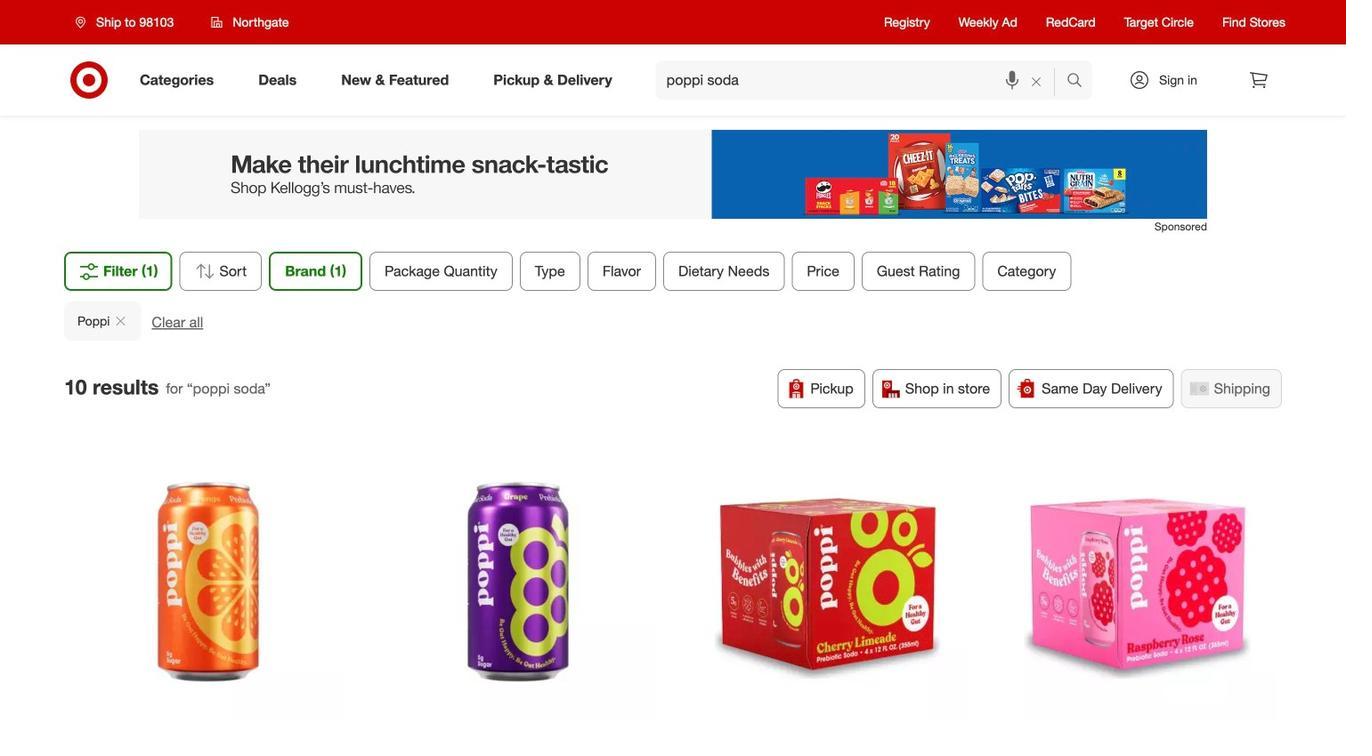Task type: describe. For each thing, give the bounding box(es) containing it.
What can we help you find? suggestions appear below search field
[[656, 61, 1071, 100]]



Task type: locate. For each thing, give the bounding box(es) containing it.
poppi cherry lime prebiotic soda - 4pk/12 fl oz cans image
[[691, 448, 966, 723], [691, 448, 966, 723]]

poppi orange prebiotic soda - 12 fl oz can image
[[71, 448, 346, 723], [71, 448, 346, 723]]

poppi raspberry rose prebiotic soda - 4pk/12 fl oz cans image
[[1001, 448, 1276, 723], [1001, 448, 1276, 723]]

advertisement element
[[139, 130, 1208, 219]]

poppi grape prebiotic soda - 12 fl oz can image
[[381, 448, 656, 723], [381, 448, 656, 723]]



Task type: vqa. For each thing, say whether or not it's contained in the screenshot.
WITH in the Save 5% every day With RedCard
no



